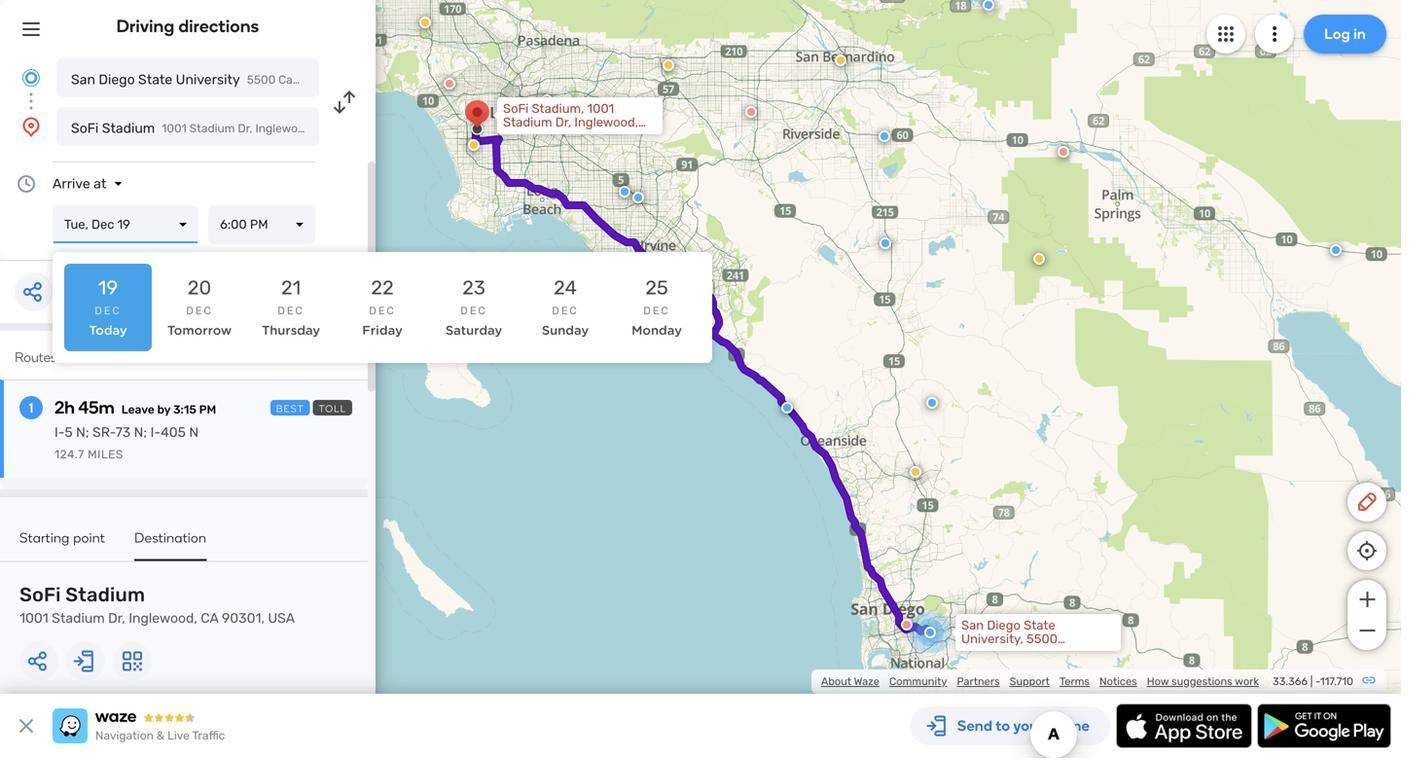 Task type: vqa. For each thing, say whether or not it's contained in the screenshot.
Sunday
yes



Task type: locate. For each thing, give the bounding box(es) containing it.
sofi left stadium,
[[503, 101, 529, 116]]

2 vertical spatial police image
[[1331, 244, 1343, 256]]

1 vertical spatial police image
[[633, 192, 645, 203]]

0 horizontal spatial ca
[[201, 610, 219, 627]]

19 inside 19 dec today
[[98, 277, 118, 299]]

5
[[65, 424, 73, 441]]

0 vertical spatial sofi stadium 1001 stadium dr, inglewood, ca 90301, usa
[[71, 120, 398, 136]]

sofi down starting point 'button'
[[19, 584, 61, 607]]

1 horizontal spatial hazard image
[[663, 59, 675, 71]]

0 vertical spatial hazard image
[[420, 17, 431, 28]]

-
[[1316, 675, 1321, 688]]

1 horizontal spatial n;
[[134, 424, 147, 441]]

dec for 25
[[644, 304, 671, 317]]

19 inside list box
[[117, 217, 130, 232]]

33.366 | -117.710
[[1274, 675, 1354, 688]]

dec up monday
[[644, 304, 671, 317]]

dec up today
[[95, 304, 121, 317]]

0 vertical spatial 1001
[[588, 101, 614, 116]]

1 horizontal spatial pm
[[250, 217, 268, 232]]

0 horizontal spatial hazard image
[[420, 17, 431, 28]]

0 horizontal spatial n;
[[76, 424, 89, 441]]

dec for 19
[[95, 304, 121, 317]]

sofi stadium 1001 stadium dr, inglewood, ca 90301, usa down destination button on the bottom
[[19, 584, 295, 627]]

tue,
[[64, 217, 88, 232]]

sofi inside sofi stadium, 1001 stadium dr, inglewood, ca 90301, usa
[[503, 101, 529, 116]]

ca
[[317, 122, 333, 135], [503, 129, 520, 144], [201, 610, 219, 627]]

n; right 73
[[134, 424, 147, 441]]

hazard image
[[835, 55, 847, 66], [468, 139, 480, 151], [910, 466, 922, 478]]

toll
[[319, 403, 347, 415]]

dec for tue,
[[92, 217, 114, 232]]

sofi down san at left top
[[71, 120, 99, 136]]

destination button
[[134, 530, 207, 561]]

2 vertical spatial hazard image
[[910, 466, 922, 478]]

1 horizontal spatial dr,
[[238, 122, 253, 135]]

miles
[[88, 448, 124, 461]]

police image
[[879, 130, 891, 142], [633, 192, 645, 203], [1331, 244, 1343, 256]]

i-
[[55, 424, 65, 441], [150, 424, 161, 441]]

1 horizontal spatial 1001
[[162, 122, 187, 135]]

san diego state university button
[[56, 58, 319, 97]]

zoom out image
[[1356, 619, 1380, 643]]

0 vertical spatial road closed image
[[1058, 146, 1070, 158]]

dec inside list box
[[92, 217, 114, 232]]

dec up saturday
[[461, 304, 488, 317]]

2 i- from the left
[[150, 424, 161, 441]]

1 horizontal spatial 90301,
[[335, 122, 372, 135]]

dec inside 20 dec tomorrow
[[186, 304, 213, 317]]

link image
[[1362, 673, 1378, 688]]

thursday
[[262, 323, 320, 338]]

24 dec sunday
[[542, 277, 589, 338]]

19 up today
[[98, 277, 118, 299]]

124.7
[[55, 448, 84, 461]]

arrive
[[53, 176, 90, 192]]

2 horizontal spatial ca
[[503, 129, 520, 144]]

location image
[[19, 115, 43, 138]]

117.710
[[1321, 675, 1354, 688]]

0 vertical spatial 19
[[117, 217, 130, 232]]

i- up 124.7
[[55, 424, 65, 441]]

2 vertical spatial 1001
[[19, 610, 48, 627]]

1 horizontal spatial inglewood,
[[256, 122, 314, 135]]

support link
[[1010, 675, 1051, 688]]

partners link
[[958, 675, 1000, 688]]

1 horizontal spatial i-
[[150, 424, 161, 441]]

stadium,
[[532, 101, 584, 116]]

25
[[646, 277, 669, 299]]

how suggestions work link
[[1148, 675, 1260, 688]]

dec up sunday
[[552, 304, 579, 317]]

san
[[71, 72, 95, 88]]

pm right 3:15
[[199, 403, 216, 417]]

1001 right stadium,
[[588, 101, 614, 116]]

live
[[168, 729, 190, 743]]

0 horizontal spatial road closed image
[[444, 78, 456, 90]]

i- down by
[[150, 424, 161, 441]]

dec inside 25 dec monday
[[644, 304, 671, 317]]

1 vertical spatial 19
[[98, 277, 118, 299]]

best
[[276, 403, 304, 415]]

1001
[[588, 101, 614, 116], [162, 122, 187, 135], [19, 610, 48, 627]]

dec up thursday
[[278, 304, 304, 317]]

tue, dec 19
[[64, 217, 130, 232]]

dec for 20
[[186, 304, 213, 317]]

notices
[[1100, 675, 1138, 688]]

23
[[463, 277, 486, 299]]

n; right '5'
[[76, 424, 89, 441]]

usa
[[375, 122, 398, 135], [566, 129, 591, 144], [268, 610, 295, 627]]

starting point
[[19, 530, 105, 546]]

sofi stadium 1001 stadium dr, inglewood, ca 90301, usa
[[71, 120, 398, 136], [19, 584, 295, 627]]

24 option
[[522, 264, 609, 351]]

3:15
[[173, 403, 197, 417]]

0 horizontal spatial 90301,
[[222, 610, 265, 627]]

1 horizontal spatial usa
[[375, 122, 398, 135]]

19 right tue,
[[117, 217, 130, 232]]

25 dec monday
[[632, 277, 682, 338]]

pm
[[250, 217, 268, 232], [199, 403, 216, 417]]

i-5 n; sr-73 n; i-405 n 124.7 miles
[[55, 424, 199, 461]]

2 horizontal spatial sofi
[[503, 101, 529, 116]]

0 vertical spatial police image
[[879, 130, 891, 142]]

dec inside the 21 dec thursday
[[278, 304, 304, 317]]

0 horizontal spatial sofi
[[19, 584, 61, 607]]

2 horizontal spatial 90301,
[[523, 129, 563, 144]]

1 vertical spatial road closed image
[[902, 619, 913, 631]]

2 vertical spatial hazard image
[[1034, 253, 1046, 265]]

2 horizontal spatial 1001
[[588, 101, 614, 116]]

2 vertical spatial sofi
[[19, 584, 61, 607]]

2 horizontal spatial dr,
[[556, 115, 572, 130]]

2 horizontal spatial hazard image
[[1034, 253, 1046, 265]]

saturday
[[446, 323, 503, 338]]

0 horizontal spatial hazard image
[[468, 139, 480, 151]]

dec up the tomorrow at the top left
[[186, 304, 213, 317]]

work
[[1236, 675, 1260, 688]]

dec for 23
[[461, 304, 488, 317]]

stadium
[[503, 115, 553, 130], [102, 120, 155, 136], [190, 122, 235, 135], [66, 584, 145, 607], [52, 610, 105, 627]]

police image
[[983, 0, 995, 11], [619, 186, 631, 198], [880, 238, 892, 249], [927, 397, 939, 409], [782, 402, 793, 414]]

san diego state university
[[71, 72, 240, 88]]

dec up friday on the left top of the page
[[369, 304, 396, 317]]

1001 down starting point 'button'
[[19, 610, 48, 627]]

dec inside 22 dec friday
[[369, 304, 396, 317]]

driving
[[116, 16, 175, 37]]

dec inside 23 dec saturday
[[461, 304, 488, 317]]

about
[[822, 675, 852, 688]]

road closed image
[[1058, 146, 1070, 158], [902, 619, 913, 631]]

dec inside 19 dec today
[[95, 304, 121, 317]]

sofi
[[503, 101, 529, 116], [71, 120, 99, 136], [19, 584, 61, 607]]

2 horizontal spatial police image
[[1331, 244, 1343, 256]]

dec for 22
[[369, 304, 396, 317]]

pm inside 2h 45m leave by 3:15 pm
[[199, 403, 216, 417]]

road closed image
[[444, 78, 456, 90], [541, 94, 553, 106], [746, 106, 757, 118]]

1 horizontal spatial road closed image
[[1058, 146, 1070, 158]]

20 option
[[156, 264, 243, 351]]

community link
[[890, 675, 948, 688]]

n;
[[76, 424, 89, 441], [134, 424, 147, 441]]

0 vertical spatial hazard image
[[835, 55, 847, 66]]

dec right tue,
[[92, 217, 114, 232]]

25 option
[[613, 264, 701, 351]]

2 horizontal spatial hazard image
[[910, 466, 922, 478]]

22
[[371, 277, 394, 299]]

0 vertical spatial sofi
[[503, 101, 529, 116]]

1 horizontal spatial sofi
[[71, 120, 99, 136]]

2 horizontal spatial usa
[[566, 129, 591, 144]]

sofi stadium 1001 stadium dr, inglewood, ca 90301, usa down university
[[71, 120, 398, 136]]

pm inside 6:00 pm list box
[[250, 217, 268, 232]]

2 horizontal spatial inglewood,
[[575, 115, 639, 130]]

dec for 24
[[552, 304, 579, 317]]

1 vertical spatial pm
[[199, 403, 216, 417]]

dec inside 24 dec sunday
[[552, 304, 579, 317]]

0 horizontal spatial pm
[[199, 403, 216, 417]]

90301,
[[335, 122, 372, 135], [523, 129, 563, 144], [222, 610, 265, 627]]

1 vertical spatial hazard image
[[663, 59, 675, 71]]

hazard image
[[420, 17, 431, 28], [663, 59, 675, 71], [1034, 253, 1046, 265]]

inglewood,
[[575, 115, 639, 130], [256, 122, 314, 135], [129, 610, 198, 627]]

0 vertical spatial pm
[[250, 217, 268, 232]]

0 horizontal spatial road closed image
[[902, 619, 913, 631]]

2 n; from the left
[[134, 424, 147, 441]]

1001 down 'san diego state university'
[[162, 122, 187, 135]]

pm right 6:00
[[250, 217, 268, 232]]

dec
[[92, 217, 114, 232], [95, 304, 121, 317], [186, 304, 213, 317], [278, 304, 304, 317], [369, 304, 396, 317], [461, 304, 488, 317], [552, 304, 579, 317], [644, 304, 671, 317]]

suggestions
[[1172, 675, 1233, 688]]

starting
[[19, 530, 70, 546]]

dr,
[[556, 115, 572, 130], [238, 122, 253, 135], [108, 610, 125, 627]]

about waze link
[[822, 675, 880, 688]]

1 n; from the left
[[76, 424, 89, 441]]

0 horizontal spatial i-
[[55, 424, 65, 441]]



Task type: describe. For each thing, give the bounding box(es) containing it.
traffic
[[192, 729, 225, 743]]

navigation & live traffic
[[95, 729, 225, 743]]

at
[[94, 176, 106, 192]]

about waze community partners support terms notices how suggestions work
[[822, 675, 1260, 688]]

tue, dec 19 list box
[[53, 205, 199, 244]]

support
[[1010, 675, 1051, 688]]

dec for 21
[[278, 304, 304, 317]]

terms
[[1060, 675, 1090, 688]]

23 option
[[430, 264, 518, 351]]

sunday
[[542, 323, 589, 338]]

22 dec friday
[[362, 277, 403, 338]]

0 horizontal spatial police image
[[633, 192, 645, 203]]

2h 45m leave by 3:15 pm
[[55, 397, 216, 418]]

23 dec saturday
[[446, 277, 503, 338]]

45m
[[78, 397, 115, 418]]

1
[[29, 400, 33, 416]]

0 horizontal spatial dr,
[[108, 610, 125, 627]]

sofi stadium, 1001 stadium dr, inglewood, ca 90301, usa
[[503, 101, 639, 144]]

1 horizontal spatial road closed image
[[541, 94, 553, 106]]

pencil image
[[1356, 491, 1380, 514]]

inglewood, inside sofi stadium, 1001 stadium dr, inglewood, ca 90301, usa
[[575, 115, 639, 130]]

6:00 pm list box
[[208, 205, 315, 244]]

33.366
[[1274, 675, 1309, 688]]

21
[[281, 277, 301, 299]]

20
[[188, 277, 211, 299]]

1 i- from the left
[[55, 424, 65, 441]]

1001 inside sofi stadium, 1001 stadium dr, inglewood, ca 90301, usa
[[588, 101, 614, 116]]

starting point button
[[19, 530, 105, 559]]

6:00
[[220, 217, 247, 232]]

stadium inside sofi stadium, 1001 stadium dr, inglewood, ca 90301, usa
[[503, 115, 553, 130]]

&
[[157, 729, 165, 743]]

n
[[189, 424, 199, 441]]

navigation
[[95, 729, 154, 743]]

point
[[73, 530, 105, 546]]

arrive at
[[53, 176, 106, 192]]

0 horizontal spatial usa
[[268, 610, 295, 627]]

1 horizontal spatial police image
[[879, 130, 891, 142]]

leave
[[121, 403, 155, 417]]

dr, inside sofi stadium, 1001 stadium dr, inglewood, ca 90301, usa
[[556, 115, 572, 130]]

1 vertical spatial sofi stadium 1001 stadium dr, inglewood, ca 90301, usa
[[19, 584, 295, 627]]

|
[[1311, 675, 1314, 688]]

1 vertical spatial 1001
[[162, 122, 187, 135]]

ca inside sofi stadium, 1001 stadium dr, inglewood, ca 90301, usa
[[503, 129, 520, 144]]

state
[[138, 72, 173, 88]]

6:00 pm
[[220, 217, 268, 232]]

university
[[176, 72, 240, 88]]

21 dec thursday
[[262, 277, 320, 338]]

monday
[[632, 323, 682, 338]]

73
[[115, 424, 131, 441]]

friday
[[362, 323, 403, 338]]

notices link
[[1100, 675, 1138, 688]]

tomorrow
[[167, 323, 232, 338]]

today
[[89, 323, 127, 338]]

21 option
[[247, 264, 335, 351]]

20 dec tomorrow
[[167, 277, 232, 338]]

22 option
[[339, 264, 426, 351]]

current location image
[[19, 66, 43, 90]]

by
[[157, 403, 171, 417]]

destination
[[134, 530, 207, 546]]

1 vertical spatial sofi
[[71, 120, 99, 136]]

19 dec today
[[89, 277, 127, 338]]

24
[[554, 277, 577, 299]]

0 horizontal spatial 1001
[[19, 610, 48, 627]]

2h
[[55, 397, 75, 418]]

0 horizontal spatial inglewood,
[[129, 610, 198, 627]]

diego
[[99, 72, 135, 88]]

clock image
[[15, 172, 38, 196]]

1 horizontal spatial hazard image
[[835, 55, 847, 66]]

driving directions
[[116, 16, 259, 37]]

x image
[[15, 715, 38, 738]]

1 horizontal spatial ca
[[317, 122, 333, 135]]

19 option
[[64, 264, 152, 351]]

community
[[890, 675, 948, 688]]

terms link
[[1060, 675, 1090, 688]]

waze
[[854, 675, 880, 688]]

90301, inside sofi stadium, 1001 stadium dr, inglewood, ca 90301, usa
[[523, 129, 563, 144]]

1 vertical spatial hazard image
[[468, 139, 480, 151]]

how
[[1148, 675, 1170, 688]]

zoom in image
[[1356, 588, 1380, 611]]

routes
[[15, 349, 57, 366]]

sr-
[[93, 424, 115, 441]]

usa inside sofi stadium, 1001 stadium dr, inglewood, ca 90301, usa
[[566, 129, 591, 144]]

405
[[161, 424, 186, 441]]

sofi inside sofi stadium 1001 stadium dr, inglewood, ca 90301, usa
[[19, 584, 61, 607]]

2 horizontal spatial road closed image
[[746, 106, 757, 118]]

partners
[[958, 675, 1000, 688]]

directions
[[179, 16, 259, 37]]



